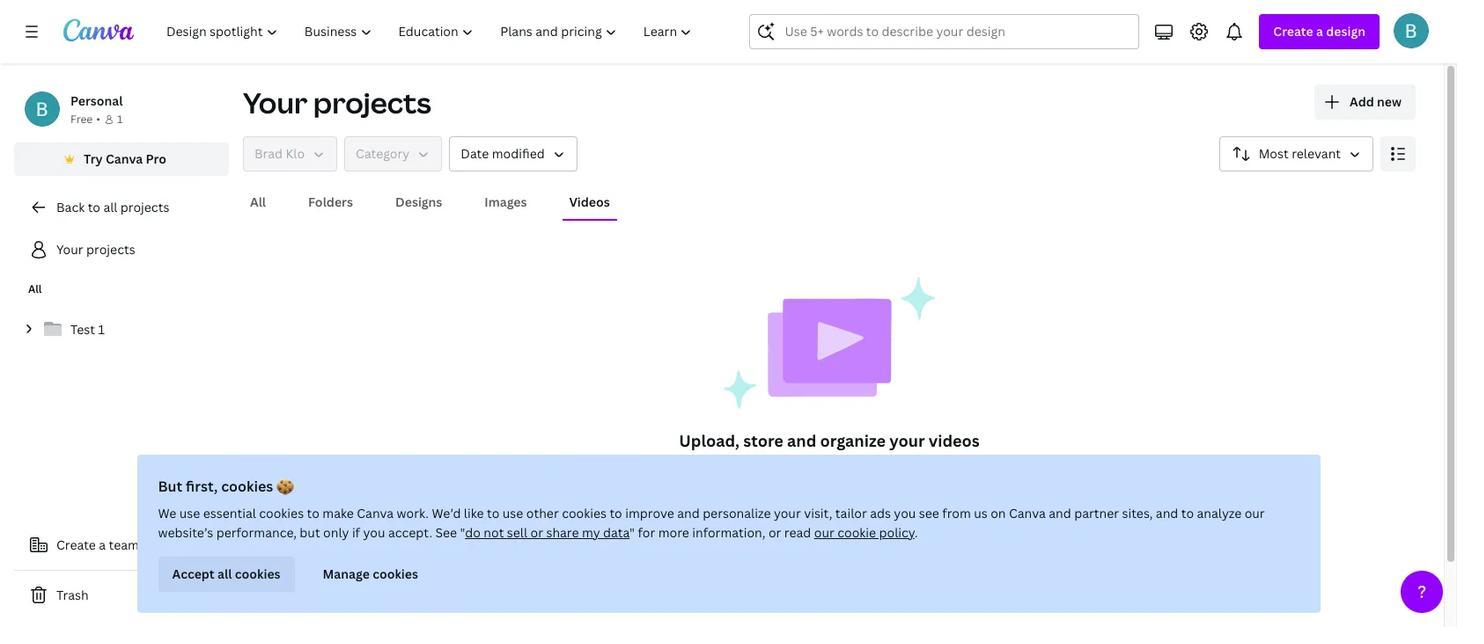 Task type: describe. For each thing, give the bounding box(es) containing it.
or right sell
[[531, 525, 543, 542]]

a for design
[[1316, 23, 1323, 40]]

test 1 link
[[14, 312, 229, 349]]

other inside we use essential cookies to make canva work. we'd like to use other cookies to improve and personalize your visit, tailor ads you see from us on canva and partner sites, and to analyze our website's performance, but only if you accept. see "
[[526, 505, 559, 522]]

test 1
[[70, 321, 105, 338]]

2 " from the left
[[630, 525, 635, 542]]

my
[[582, 525, 600, 542]]

images button
[[478, 186, 534, 219]]

but first, cookies 🍪
[[158, 477, 294, 497]]

but first, cookies 🍪 dialog
[[137, 455, 1320, 614]]

videos
[[569, 194, 610, 210]]

0 horizontal spatial organize
[[665, 460, 708, 475]]

connect
[[819, 527, 867, 544]]

designs button
[[388, 186, 449, 219]]

folders
[[308, 194, 353, 210]]

.
[[915, 525, 918, 542]]

see
[[435, 525, 457, 542]]

try canva pro button
[[14, 143, 229, 176]]

not
[[484, 525, 504, 542]]

to up but
[[307, 505, 320, 522]]

in
[[572, 460, 582, 475]]

apps.
[[1152, 460, 1180, 475]]

all inside accept all cookies button
[[218, 566, 232, 583]]

your projects inside your projects link
[[56, 241, 135, 258]]

our inside we use essential cookies to make canva work. we'd like to use other cookies to improve and personalize your visit, tailor ads you see from us on canva and partner sites, and to analyze our website's performance, but only if you accept. see "
[[1245, 505, 1265, 522]]

manage cookies
[[323, 566, 418, 583]]

1 horizontal spatial you
[[894, 505, 916, 522]]

from right 'importing'
[[1095, 460, 1119, 475]]

data
[[603, 525, 630, 542]]

folders.
[[769, 460, 808, 475]]

and up do not sell or share my data " for more information, or read our cookie policy .
[[677, 505, 700, 522]]

all inside the 'back to all projects' link
[[103, 199, 117, 216]]

" inside we use essential cookies to make canva work. we'd like to use other cookies to improve and personalize your visit, tailor ads you see from us on canva and partner sites, and to analyze our website's performance, but only if you accept. see "
[[460, 525, 465, 542]]

brad klo image
[[1394, 13, 1429, 48]]

cookies down the performance,
[[235, 566, 280, 583]]

1 horizontal spatial canva
[[357, 505, 394, 522]]

like
[[464, 505, 484, 522]]

back to all projects link
[[14, 190, 229, 225]]

🍪
[[277, 477, 294, 497]]

modified
[[492, 145, 545, 162]]

1 horizontal spatial organize
[[820, 431, 886, 452]]

add new
[[1350, 93, 1402, 110]]

2 vertical spatial projects
[[86, 241, 135, 258]]

first,
[[186, 477, 218, 497]]

see
[[919, 505, 939, 522]]

partner
[[1074, 505, 1119, 522]]

0 horizontal spatial you
[[363, 525, 385, 542]]

or right the designs
[[651, 460, 662, 475]]

visit,
[[804, 505, 833, 522]]

other inside the upload, store and organize your videos add videos to use in your designs or organize them using folders. get started by uploading from your device or importing from other apps.
[[1122, 460, 1150, 475]]

all button
[[243, 186, 273, 219]]

from inside we use essential cookies to make canva work. we'd like to use other cookies to improve and personalize your visit, tailor ads you see from us on canva and partner sites, and to analyze our website's performance, but only if you accept. see "
[[942, 505, 971, 522]]

files
[[746, 527, 770, 544]]

most relevant
[[1259, 145, 1341, 162]]

personalize
[[703, 505, 771, 522]]

or right here at the bottom
[[803, 527, 816, 544]]

we'd
[[432, 505, 461, 522]]

to inside the upload, store and organize your videos add videos to use in your designs or organize them using folders. get started by uploading from your device or importing from other apps.
[[539, 460, 549, 475]]

free
[[70, 112, 93, 127]]

trash
[[56, 587, 89, 604]]

your left device
[[967, 460, 990, 475]]

cookies up the my
[[562, 505, 607, 522]]

but
[[158, 477, 182, 497]]

try canva pro
[[84, 151, 166, 167]]

designs
[[610, 460, 649, 475]]

create a design
[[1274, 23, 1366, 40]]

we
[[158, 505, 176, 522]]

create for create a design
[[1274, 23, 1314, 40]]

improve
[[625, 505, 674, 522]]

by
[[871, 460, 884, 475]]

0 horizontal spatial our
[[814, 525, 835, 542]]

sell
[[507, 525, 528, 542]]

drop files here or connect an account...
[[713, 527, 946, 544]]

brad
[[254, 145, 283, 162]]

top level navigation element
[[155, 14, 707, 49]]

your up uploading
[[890, 431, 925, 452]]

add inside the upload, store and organize your videos add videos to use in your designs or organize them using folders. get started by uploading from your device or importing from other apps.
[[479, 460, 500, 475]]

create for create a team
[[56, 537, 96, 554]]

sites,
[[1122, 505, 1153, 522]]

essential
[[203, 505, 256, 522]]

date modified
[[461, 145, 545, 162]]

an
[[870, 527, 885, 544]]

read
[[784, 525, 811, 542]]

to up data
[[610, 505, 622, 522]]

manage
[[323, 566, 370, 583]]

and left partner
[[1049, 505, 1071, 522]]

and right "sites,"
[[1156, 505, 1178, 522]]

upload,
[[679, 431, 740, 452]]

free •
[[70, 112, 100, 127]]

try
[[84, 151, 103, 167]]

date
[[461, 145, 489, 162]]

1 horizontal spatial use
[[503, 505, 523, 522]]

on
[[991, 505, 1006, 522]]

do not sell or share my data link
[[465, 525, 630, 542]]



Task type: locate. For each thing, give the bounding box(es) containing it.
use
[[552, 460, 570, 475], [179, 505, 200, 522], [503, 505, 523, 522]]

our down visit,
[[814, 525, 835, 542]]

we use essential cookies to make canva work. we'd like to use other cookies to improve and personalize your visit, tailor ads you see from us on canva and partner sites, and to analyze our website's performance, but only if you accept. see "
[[158, 505, 1265, 542]]

accept.
[[388, 525, 432, 542]]

other left 'apps.'
[[1122, 460, 1150, 475]]

all right back
[[103, 199, 117, 216]]

1 vertical spatial videos
[[503, 460, 536, 475]]

use inside the upload, store and organize your videos add videos to use in your designs or organize them using folders. get started by uploading from your device or importing from other apps.
[[552, 460, 570, 475]]

1 horizontal spatial add
[[1350, 93, 1374, 110]]

0 horizontal spatial your
[[56, 241, 83, 258]]

1 horizontal spatial create
[[1274, 23, 1314, 40]]

a inside "button"
[[99, 537, 106, 554]]

0 vertical spatial add
[[1350, 93, 1374, 110]]

1 vertical spatial all
[[28, 282, 42, 297]]

us
[[974, 505, 988, 522]]

and inside the upload, store and organize your videos add videos to use in your designs or organize them using folders. get started by uploading from your device or importing from other apps.
[[787, 431, 817, 452]]

policy
[[879, 525, 915, 542]]

or right device
[[1029, 460, 1040, 475]]

1 horizontal spatial your
[[243, 84, 308, 122]]

test
[[70, 321, 95, 338]]

0 vertical spatial organize
[[820, 431, 886, 452]]

1 vertical spatial 1
[[98, 321, 105, 338]]

videos button
[[562, 186, 617, 219]]

canva right try
[[106, 151, 143, 167]]

Search search field
[[785, 15, 1105, 48]]

cookies down 🍪
[[259, 505, 304, 522]]

1 vertical spatial your
[[56, 241, 83, 258]]

0 horizontal spatial "
[[460, 525, 465, 542]]

your right "in"
[[584, 460, 608, 475]]

a
[[1316, 23, 1323, 40], [99, 537, 106, 554]]

0 horizontal spatial use
[[179, 505, 200, 522]]

0 vertical spatial our
[[1245, 505, 1265, 522]]

here
[[773, 527, 800, 544]]

pro
[[146, 151, 166, 167]]

most
[[1259, 145, 1289, 162]]

0 vertical spatial projects
[[313, 84, 431, 122]]

0 vertical spatial you
[[894, 505, 916, 522]]

1 " from the left
[[460, 525, 465, 542]]

projects up your projects link
[[120, 199, 169, 216]]

0 horizontal spatial create
[[56, 537, 96, 554]]

your projects
[[243, 84, 431, 122], [56, 241, 135, 258]]

a left design
[[1316, 23, 1323, 40]]

your inside we use essential cookies to make canva work. we'd like to use other cookies to improve and personalize your visit, tailor ads you see from us on canva and partner sites, and to analyze our website's performance, but only if you accept. see "
[[774, 505, 801, 522]]

all
[[103, 199, 117, 216], [218, 566, 232, 583]]

0 vertical spatial other
[[1122, 460, 1150, 475]]

device
[[993, 460, 1026, 475]]

do not sell or share my data " for more information, or read our cookie policy .
[[465, 525, 918, 542]]

from left us
[[942, 505, 971, 522]]

2 horizontal spatial use
[[552, 460, 570, 475]]

1 horizontal spatial a
[[1316, 23, 1323, 40]]

create left design
[[1274, 23, 1314, 40]]

Owner button
[[243, 136, 337, 172]]

accept all cookies button
[[158, 557, 295, 593]]

videos up uploading
[[929, 431, 980, 452]]

1 vertical spatial our
[[814, 525, 835, 542]]

canva
[[106, 151, 143, 167], [357, 505, 394, 522], [1009, 505, 1046, 522]]

projects up category
[[313, 84, 431, 122]]

account...
[[888, 527, 946, 544]]

0 vertical spatial all
[[250, 194, 266, 210]]

team
[[109, 537, 139, 554]]

" right see
[[460, 525, 465, 542]]

you
[[894, 505, 916, 522], [363, 525, 385, 542]]

0 horizontal spatial canva
[[106, 151, 143, 167]]

make
[[323, 505, 354, 522]]

0 vertical spatial a
[[1316, 23, 1323, 40]]

1 right •
[[117, 112, 123, 127]]

other up do not sell or share my data link
[[526, 505, 559, 522]]

create inside "button"
[[56, 537, 96, 554]]

only
[[323, 525, 349, 542]]

website's
[[158, 525, 213, 542]]

projects
[[313, 84, 431, 122], [120, 199, 169, 216], [86, 241, 135, 258]]

1 vertical spatial organize
[[665, 460, 708, 475]]

ads
[[870, 505, 891, 522]]

a inside dropdown button
[[1316, 23, 1323, 40]]

create a team
[[56, 537, 139, 554]]

canva up the if
[[357, 505, 394, 522]]

0 horizontal spatial your projects
[[56, 241, 135, 258]]

1 vertical spatial create
[[56, 537, 96, 554]]

1 horizontal spatial "
[[630, 525, 635, 542]]

manage cookies button
[[309, 557, 432, 593]]

work.
[[397, 505, 429, 522]]

cookie
[[838, 525, 876, 542]]

tailor
[[836, 505, 867, 522]]

2 horizontal spatial canva
[[1009, 505, 1046, 522]]

all inside button
[[250, 194, 266, 210]]

brad klo
[[254, 145, 305, 162]]

use up 'website's'
[[179, 505, 200, 522]]

add left new
[[1350, 93, 1374, 110]]

drop
[[713, 527, 742, 544]]

your projects up klo
[[243, 84, 431, 122]]

design
[[1326, 23, 1366, 40]]

1 horizontal spatial videos
[[929, 431, 980, 452]]

create inside dropdown button
[[1274, 23, 1314, 40]]

organize down upload,
[[665, 460, 708, 475]]

a for team
[[99, 537, 106, 554]]

1 vertical spatial your projects
[[56, 241, 135, 258]]

designs
[[395, 194, 442, 210]]

1 horizontal spatial 1
[[117, 112, 123, 127]]

organize up started at the bottom right of page
[[820, 431, 886, 452]]

1 vertical spatial projects
[[120, 199, 169, 216]]

your projects down the "back to all projects"
[[56, 241, 135, 258]]

store
[[744, 431, 784, 452]]

or
[[651, 460, 662, 475], [1029, 460, 1040, 475], [531, 525, 543, 542], [769, 525, 781, 542], [803, 527, 816, 544]]

add new button
[[1315, 85, 1416, 120]]

add inside dropdown button
[[1350, 93, 1374, 110]]

all right accept
[[218, 566, 232, 583]]

to left 'analyze'
[[1182, 505, 1194, 522]]

more
[[658, 525, 689, 542]]

0 vertical spatial 1
[[117, 112, 123, 127]]

cookies up essential on the left
[[221, 477, 273, 497]]

" left the for
[[630, 525, 635, 542]]

your down back
[[56, 241, 83, 258]]

started
[[831, 460, 868, 475]]

0 vertical spatial your
[[243, 84, 308, 122]]

1 vertical spatial a
[[99, 537, 106, 554]]

to left "in"
[[539, 460, 549, 475]]

0 horizontal spatial videos
[[503, 460, 536, 475]]

1 vertical spatial add
[[479, 460, 500, 475]]

if
[[352, 525, 360, 542]]

using
[[740, 460, 767, 475]]

1 vertical spatial you
[[363, 525, 385, 542]]

0 horizontal spatial all
[[103, 199, 117, 216]]

projects down the "back to all projects"
[[86, 241, 135, 258]]

information,
[[692, 525, 766, 542]]

our cookie policy link
[[814, 525, 915, 542]]

"
[[460, 525, 465, 542], [630, 525, 635, 542]]

1 inside test 1 "link"
[[98, 321, 105, 338]]

add up like
[[479, 460, 500, 475]]

1 horizontal spatial all
[[218, 566, 232, 583]]

1 vertical spatial all
[[218, 566, 232, 583]]

Sort by button
[[1219, 136, 1374, 172]]

your projects link
[[14, 232, 229, 268]]

and up folders.
[[787, 431, 817, 452]]

accept all cookies
[[172, 566, 280, 583]]

analyze
[[1197, 505, 1242, 522]]

from
[[940, 460, 964, 475], [1095, 460, 1119, 475], [942, 505, 971, 522]]

to right like
[[487, 505, 500, 522]]

1 horizontal spatial your projects
[[243, 84, 431, 122]]

canva inside button
[[106, 151, 143, 167]]

Category button
[[344, 136, 442, 172]]

1 vertical spatial other
[[526, 505, 559, 522]]

use up sell
[[503, 505, 523, 522]]

your up brad klo
[[243, 84, 308, 122]]

you right the if
[[363, 525, 385, 542]]

for
[[638, 525, 655, 542]]

1 horizontal spatial all
[[250, 194, 266, 210]]

videos left "in"
[[503, 460, 536, 475]]

create
[[1274, 23, 1314, 40], [56, 537, 96, 554]]

create a team button
[[14, 528, 229, 564]]

back to all projects
[[56, 199, 169, 216]]

relevant
[[1292, 145, 1341, 162]]

performance,
[[216, 525, 297, 542]]

category
[[356, 145, 410, 162]]

create a design button
[[1260, 14, 1380, 49]]

from right uploading
[[940, 460, 964, 475]]

upload, store and organize your videos add videos to use in your designs or organize them using folders. get started by uploading from your device or importing from other apps.
[[479, 431, 1180, 475]]

Date modified button
[[449, 136, 577, 172]]

trash link
[[14, 579, 229, 614]]

•
[[96, 112, 100, 127]]

videos
[[929, 431, 980, 452], [503, 460, 536, 475]]

canva right the on
[[1009, 505, 1046, 522]]

folders button
[[301, 186, 360, 219]]

do
[[465, 525, 481, 542]]

get
[[810, 460, 829, 475]]

0 vertical spatial create
[[1274, 23, 1314, 40]]

our right 'analyze'
[[1245, 505, 1265, 522]]

None search field
[[750, 14, 1140, 49]]

personal
[[70, 92, 123, 109]]

0 horizontal spatial other
[[526, 505, 559, 522]]

create left team
[[56, 537, 96, 554]]

1 horizontal spatial other
[[1122, 460, 1150, 475]]

a left team
[[99, 537, 106, 554]]

share
[[546, 525, 579, 542]]

0 vertical spatial videos
[[929, 431, 980, 452]]

or left read
[[769, 525, 781, 542]]

1 horizontal spatial our
[[1245, 505, 1265, 522]]

1 right test
[[98, 321, 105, 338]]

0 vertical spatial your projects
[[243, 84, 431, 122]]

you up "policy"
[[894, 505, 916, 522]]

new
[[1377, 93, 1402, 110]]

cookies down accept.
[[373, 566, 418, 583]]

your up read
[[774, 505, 801, 522]]

0 horizontal spatial add
[[479, 460, 500, 475]]

and
[[787, 431, 817, 452], [677, 505, 700, 522], [1049, 505, 1071, 522], [1156, 505, 1178, 522]]

0 vertical spatial all
[[103, 199, 117, 216]]

0 horizontal spatial 1
[[98, 321, 105, 338]]

0 horizontal spatial all
[[28, 282, 42, 297]]

use left "in"
[[552, 460, 570, 475]]

back
[[56, 199, 85, 216]]

0 horizontal spatial a
[[99, 537, 106, 554]]

to right back
[[88, 199, 100, 216]]

images
[[485, 194, 527, 210]]



Task type: vqa. For each thing, say whether or not it's contained in the screenshot.
the in 'Pride parades didn't always go by that name. When Pride events first began, they were more aggressive and were often called marches. Most of the time, these marches were called things like "Gay Liberation" or "Gay Freedom."'
no



